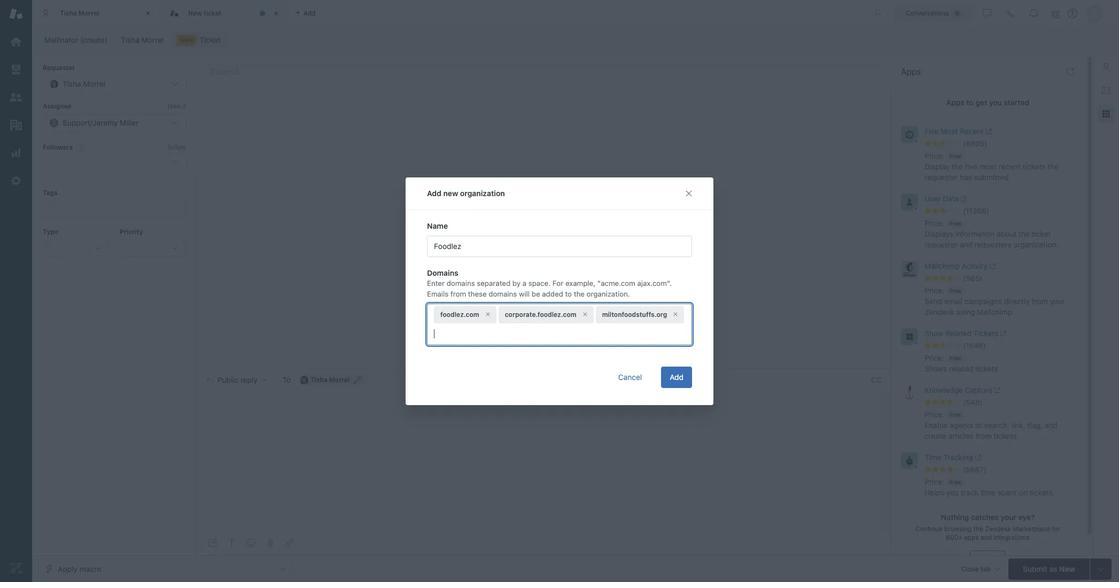 Task type: locate. For each thing, give the bounding box(es) containing it.
tisha
[[60, 9, 77, 17], [121, 35, 139, 44], [310, 376, 327, 384]]

priority
[[120, 227, 143, 235]]

free for you
[[950, 479, 961, 485]]

price: inside price: free displays information about the ticket requester and requesters organization.
[[925, 219, 944, 228]]

will
[[519, 289, 530, 298]]

the up has
[[952, 162, 963, 171]]

1 horizontal spatial tickets.
[[1030, 488, 1055, 497]]

2 vertical spatial morrel
[[329, 376, 350, 384]]

0 horizontal spatial morrel
[[79, 9, 99, 17]]

take
[[167, 102, 180, 110]]

0 horizontal spatial remove image
[[485, 311, 491, 318]]

0 vertical spatial you
[[989, 98, 1002, 107]]

free up the email
[[950, 288, 961, 294]]

0 vertical spatial tisha
[[60, 9, 77, 17]]

3 stars. 1546 reviews. element
[[925, 341, 1079, 351]]

1 vertical spatial ticket
[[1032, 229, 1051, 238]]

1 free from the top
[[950, 153, 961, 159]]

track
[[961, 488, 978, 497]]

2 vertical spatial tisha morrel
[[310, 376, 350, 384]]

the up apps
[[974, 525, 983, 533]]

morrel inside secondary element
[[141, 35, 164, 44]]

2 horizontal spatial from
[[1032, 297, 1048, 306]]

tickets.
[[994, 431, 1019, 440], [1030, 488, 1055, 497]]

0 horizontal spatial apps
[[901, 67, 921, 76]]

price: up helps
[[925, 477, 944, 486]]

2 horizontal spatial and
[[1045, 421, 1058, 430]]

0 vertical spatial requester
[[925, 173, 958, 182]]

0 vertical spatial mailchimp
[[925, 261, 960, 270]]

tisha right moretisha@mailinator.com image
[[310, 376, 327, 384]]

apps for apps
[[901, 67, 921, 76]]

0 vertical spatial tickets
[[1023, 162, 1046, 171]]

morrel up (create)
[[79, 9, 99, 17]]

0 vertical spatial zendesk
[[925, 307, 954, 316]]

organization. inside price: free displays information about the ticket requester and requesters organization.
[[1014, 240, 1058, 249]]

take it
[[167, 102, 186, 110]]

1 horizontal spatial apps
[[946, 98, 965, 107]]

to right agents
[[975, 421, 982, 430]]

add new organization
[[427, 189, 505, 198]]

to down example,
[[565, 289, 572, 298]]

domains down separated
[[489, 289, 517, 298]]

tickets
[[974, 329, 998, 338]]

1 horizontal spatial ticket
[[1032, 229, 1051, 238]]

your inside price: free send email campaigns directly from your zendesk using mailchimp
[[1050, 297, 1065, 306]]

free up agents
[[950, 411, 961, 418]]

flag,
[[1028, 421, 1043, 430]]

agents
[[950, 421, 973, 430]]

get help image
[[1068, 9, 1077, 18]]

1 horizontal spatial remove image
[[582, 311, 588, 318]]

views image
[[9, 63, 23, 76]]

1 horizontal spatial morrel
[[141, 35, 164, 44]]

mailchimp down the displays on the top right of the page
[[925, 261, 960, 270]]

these
[[468, 289, 487, 298]]

Subject field
[[207, 64, 880, 77]]

tisha morrel right moretisha@mailinator.com image
[[310, 376, 350, 384]]

tisha right (create)
[[121, 35, 139, 44]]

add link (cmd k) image
[[285, 539, 294, 547]]

user
[[925, 194, 941, 203]]

4 stars. 548 reviews. element
[[925, 398, 1079, 407]]

tisha morrel
[[60, 9, 99, 17], [121, 35, 164, 44], [310, 376, 350, 384]]

your right the directly
[[1050, 297, 1065, 306]]

4 stars. 585 reviews. element
[[925, 274, 1079, 283]]

free inside price: free display the five most recent tickets the requester has submitted
[[950, 153, 961, 159]]

1 vertical spatial add
[[670, 372, 684, 381]]

free up the displays on the top right of the page
[[950, 220, 961, 227]]

you left track
[[946, 488, 959, 497]]

0 horizontal spatial add
[[427, 189, 441, 198]]

1 horizontal spatial from
[[976, 431, 992, 440]]

to
[[967, 98, 974, 107], [565, 289, 572, 298], [975, 421, 982, 430]]

to left get
[[967, 98, 974, 107]]

0 vertical spatial to
[[967, 98, 974, 107]]

organization. down "acme.com
[[587, 289, 630, 298]]

free inside price: free displays information about the ticket requester and requesters organization.
[[950, 220, 961, 227]]

organization
[[460, 189, 505, 198]]

free for related
[[950, 355, 961, 361]]

price:
[[925, 151, 944, 160], [925, 219, 944, 228], [925, 286, 944, 295], [925, 353, 944, 362], [925, 410, 944, 419], [925, 477, 944, 486]]

from inside price: free send email campaigns directly from your zendesk using mailchimp
[[1032, 297, 1048, 306]]

(548)
[[963, 398, 983, 407]]

1 price: from the top
[[925, 151, 944, 160]]

(opens in a new tab) image up "4 stars. 548 reviews." element
[[992, 387, 1001, 393]]

None text field
[[433, 324, 438, 343]]

requester
[[925, 173, 958, 182], [925, 240, 958, 249]]

tisha morrel tab
[[32, 0, 160, 27]]

1 horizontal spatial mailchimp
[[977, 307, 1012, 316]]

price: free enable agents to search, link, flag, and create articles from tickets.
[[925, 410, 1058, 440]]

the inside nothing catches your eye? continue browsing the zendesk marketplace for 600+ apps and integrations
[[974, 525, 983, 533]]

your left eye?
[[1001, 513, 1017, 522]]

search,
[[984, 421, 1010, 430]]

1 remove image from the left
[[485, 311, 491, 318]]

price: for enable
[[925, 410, 944, 419]]

requester down the displays on the top right of the page
[[925, 240, 958, 249]]

0 vertical spatial add
[[427, 189, 441, 198]]

0 horizontal spatial to
[[565, 289, 572, 298]]

domains
[[427, 268, 458, 277]]

0 vertical spatial domains
[[447, 279, 475, 287]]

1 vertical spatial and
[[1045, 421, 1058, 430]]

mailinator (create) button
[[37, 33, 114, 48]]

0 vertical spatial tickets.
[[994, 431, 1019, 440]]

add right cancel
[[670, 372, 684, 381]]

format text image
[[228, 539, 236, 547]]

0 horizontal spatial tickets
[[975, 364, 998, 373]]

price: up the shows
[[925, 353, 944, 362]]

1 vertical spatial mailchimp
[[977, 307, 1012, 316]]

and inside price: free displays information about the ticket requester and requesters organization.
[[960, 240, 973, 249]]

price: up the displays on the top right of the page
[[925, 219, 944, 228]]

0 vertical spatial new
[[188, 9, 202, 17]]

conversations button
[[894, 5, 973, 22]]

time
[[980, 488, 996, 497]]

tags
[[43, 189, 58, 197]]

ticket
[[204, 9, 222, 17], [1032, 229, 1051, 238]]

2 horizontal spatial tisha
[[310, 376, 327, 384]]

ajax.com".
[[637, 279, 672, 287]]

0 horizontal spatial you
[[946, 488, 959, 497]]

you for helps
[[946, 488, 959, 497]]

0 horizontal spatial your
[[1001, 513, 1017, 522]]

1 horizontal spatial zendesk
[[985, 525, 1011, 533]]

price: inside price: free shows related tickets
[[925, 353, 944, 362]]

remove image
[[672, 311, 679, 318]]

take it button
[[167, 101, 186, 112]]

1 requester from the top
[[925, 173, 958, 182]]

(opens in a new tab) image inside "mailchimp activity" link
[[988, 263, 996, 269]]

5 free from the top
[[950, 411, 961, 418]]

zendesk image
[[9, 561, 23, 575]]

6 price: from the top
[[925, 477, 944, 486]]

free
[[950, 153, 961, 159], [950, 220, 961, 227], [950, 288, 961, 294], [950, 355, 961, 361], [950, 411, 961, 418], [950, 479, 961, 485]]

0 horizontal spatial tisha
[[60, 9, 77, 17]]

1 horizontal spatial tickets
[[1023, 162, 1046, 171]]

2 vertical spatial and
[[981, 533, 992, 541]]

from down search,
[[976, 431, 992, 440]]

you inside price: free helps you track time spent on tickets.
[[946, 488, 959, 497]]

1 horizontal spatial (opens in a new tab) image
[[988, 263, 996, 269]]

free inside price: free shows related tickets
[[950, 355, 961, 361]]

1 horizontal spatial tisha
[[121, 35, 139, 44]]

2 requester from the top
[[925, 240, 958, 249]]

get started image
[[9, 35, 23, 49]]

mailchimp down campaigns
[[977, 307, 1012, 316]]

price: free display the five most recent tickets the requester has submitted
[[925, 151, 1059, 182]]

new link
[[170, 33, 228, 48]]

mailinator (create)
[[44, 35, 108, 44]]

new
[[188, 9, 202, 17], [180, 36, 194, 44], [1059, 564, 1075, 573]]

from left these
[[451, 289, 466, 298]]

4 price: from the top
[[925, 353, 944, 362]]

add left new
[[427, 189, 441, 198]]

2 horizontal spatial to
[[975, 421, 982, 430]]

draft mode image
[[208, 539, 217, 547]]

(opens in a new tab) image up (5667)
[[973, 454, 981, 461]]

2 horizontal spatial tisha morrel
[[310, 376, 350, 384]]

0 vertical spatial apps
[[901, 67, 921, 76]]

tickets. inside price: free enable agents to search, link, flag, and create articles from tickets.
[[994, 431, 1019, 440]]

requester inside price: free display the five most recent tickets the requester has submitted
[[925, 173, 958, 182]]

tisha up mailinator
[[60, 9, 77, 17]]

1 vertical spatial to
[[565, 289, 572, 298]]

price: up 'display'
[[925, 151, 944, 160]]

1 horizontal spatial tisha morrel
[[121, 35, 164, 44]]

requester down 'display'
[[925, 173, 958, 182]]

1 vertical spatial apps
[[946, 98, 965, 107]]

2 vertical spatial tisha
[[310, 376, 327, 384]]

2 horizontal spatial morrel
[[329, 376, 350, 384]]

0 vertical spatial your
[[1050, 297, 1065, 306]]

close image
[[143, 8, 153, 19]]

0 horizontal spatial from
[[451, 289, 466, 298]]

user data link
[[925, 193, 1060, 206]]

2 vertical spatial to
[[975, 421, 982, 430]]

ticket right about
[[1032, 229, 1051, 238]]

and right the flag,
[[1045, 421, 1058, 430]]

tickets up capture
[[975, 364, 998, 373]]

remove image
[[485, 311, 491, 318], [582, 311, 588, 318]]

(opens in a new tab) image inside the time tracking link
[[973, 454, 981, 461]]

price: free send email campaigns directly from your zendesk using mailchimp
[[925, 286, 1065, 316]]

new
[[443, 189, 458, 198]]

4 stars. 5667 reviews. element
[[925, 465, 1079, 475]]

tisha morrel up mailinator (create) at the top of page
[[60, 9, 99, 17]]

1 vertical spatial (opens in a new tab) image
[[988, 263, 996, 269]]

remove image down these
[[485, 311, 491, 318]]

none text field inside add new organization dialog
[[433, 324, 438, 343]]

0 horizontal spatial zendesk
[[925, 307, 954, 316]]

the inside domains enter domains separated by a space. for example, "acme.com ajax.com". emails from these domains will be added to the organization.
[[574, 289, 585, 298]]

(opens in a new tab) image up (11366)
[[959, 196, 967, 202]]

price: up enable
[[925, 410, 944, 419]]

1 horizontal spatial you
[[989, 98, 1002, 107]]

0 horizontal spatial ticket
[[204, 9, 222, 17]]

tickets. down search,
[[994, 431, 1019, 440]]

2 free from the top
[[950, 220, 961, 227]]

send
[[925, 297, 942, 306]]

related
[[949, 364, 973, 373]]

free up 'display'
[[950, 153, 961, 159]]

ticket up new link
[[204, 9, 222, 17]]

price: inside price: free helps you track time spent on tickets.
[[925, 477, 944, 486]]

new up new link
[[188, 9, 202, 17]]

morrel down close icon
[[141, 35, 164, 44]]

price: free helps you track time spent on tickets.
[[925, 477, 1055, 497]]

free up related
[[950, 355, 961, 361]]

from
[[451, 289, 466, 298], [1032, 297, 1048, 306], [976, 431, 992, 440]]

mailchimp
[[925, 261, 960, 270], [977, 307, 1012, 316]]

organization. inside domains enter domains separated by a space. for example, "acme.com ajax.com". emails from these domains will be added to the organization.
[[587, 289, 630, 298]]

zendesk inside nothing catches your eye? continue browsing the zendesk marketplace for 600+ apps and integrations
[[985, 525, 1011, 533]]

and for requester
[[960, 240, 973, 249]]

a
[[523, 279, 526, 287]]

(opens in a new tab) image up (8605)
[[984, 128, 992, 135]]

4 free from the top
[[950, 355, 961, 361]]

1 vertical spatial zendesk
[[985, 525, 1011, 533]]

close image
[[271, 8, 282, 19]]

and down information
[[960, 240, 973, 249]]

morrel left edit user icon
[[329, 376, 350, 384]]

ticket inside price: free displays information about the ticket requester and requesters organization.
[[1032, 229, 1051, 238]]

(opens in a new tab) image
[[959, 196, 967, 202], [988, 263, 996, 269]]

five
[[925, 127, 939, 136]]

(opens in a new tab) image inside knowledge capture link
[[992, 387, 1001, 393]]

3 stars. 11366 reviews. element
[[925, 206, 1079, 216]]

3 price: from the top
[[925, 286, 944, 295]]

the right about
[[1019, 229, 1030, 238]]

(opens in a new tab) image up 4 stars. 585 reviews. element
[[988, 263, 996, 269]]

new inside "tab"
[[188, 9, 202, 17]]

0 horizontal spatial organization.
[[587, 289, 630, 298]]

1 vertical spatial your
[[1001, 513, 1017, 522]]

Name text field
[[427, 236, 692, 257]]

tickets inside price: free display the five most recent tickets the requester has submitted
[[1023, 162, 1046, 171]]

organization. down about
[[1014, 240, 1058, 249]]

free for the
[[950, 153, 961, 159]]

"acme.com
[[597, 279, 635, 287]]

create
[[925, 431, 946, 440]]

(opens in a new tab) image inside show related tickets link
[[998, 330, 1007, 337]]

free inside price: free send email campaigns directly from your zendesk using mailchimp
[[950, 288, 961, 294]]

price: for display
[[925, 151, 944, 160]]

1 horizontal spatial to
[[967, 98, 974, 107]]

(11366)
[[963, 206, 989, 215]]

1 vertical spatial organization.
[[587, 289, 630, 298]]

get
[[976, 98, 987, 107]]

email
[[944, 297, 963, 306]]

add inside add button
[[670, 372, 684, 381]]

0 horizontal spatial and
[[960, 240, 973, 249]]

zendesk support image
[[9, 7, 23, 21]]

mailchimp activity link
[[925, 261, 1060, 274]]

0 vertical spatial and
[[960, 240, 973, 249]]

nothing
[[941, 513, 969, 522]]

1 vertical spatial tisha
[[121, 35, 139, 44]]

admin image
[[9, 174, 23, 188]]

6 free from the top
[[950, 479, 961, 485]]

5 price: from the top
[[925, 410, 944, 419]]

and for flag,
[[1045, 421, 1058, 430]]

show
[[925, 329, 944, 338]]

remove image down example,
[[582, 311, 588, 318]]

2 price: from the top
[[925, 219, 944, 228]]

(opens in a new tab) image
[[984, 128, 992, 135], [998, 330, 1007, 337], [992, 387, 1001, 393], [973, 454, 981, 461]]

enable
[[925, 421, 948, 430]]

recent
[[960, 127, 984, 136]]

1 vertical spatial morrel
[[141, 35, 164, 44]]

1 vertical spatial tisha morrel
[[121, 35, 164, 44]]

the down example,
[[574, 289, 585, 298]]

tickets. right "on"
[[1030, 488, 1055, 497]]

1 vertical spatial you
[[946, 488, 959, 497]]

0 horizontal spatial mailchimp
[[925, 261, 960, 270]]

(opens in a new tab) image up "3 stars. 1546 reviews." element
[[998, 330, 1007, 337]]

the
[[952, 162, 963, 171], [1048, 162, 1059, 171], [1019, 229, 1030, 238], [574, 289, 585, 298], [974, 525, 983, 533]]

(opens in a new tab) image inside user data "link"
[[959, 196, 967, 202]]

apps image
[[1102, 110, 1111, 118]]

most
[[979, 162, 997, 171]]

zendesk down the send
[[925, 307, 954, 316]]

Public reply composer text field
[[202, 391, 878, 414]]

(create)
[[80, 35, 108, 44]]

1 horizontal spatial domains
[[489, 289, 517, 298]]

tisha morrel down close icon
[[121, 35, 164, 44]]

morrel inside tab
[[79, 9, 99, 17]]

from inside domains enter domains separated by a space. for example, "acme.com ajax.com". emails from these domains will be added to the organization.
[[451, 289, 466, 298]]

your
[[1050, 297, 1065, 306], [1001, 513, 1017, 522]]

price: free shows related tickets
[[925, 353, 998, 373]]

0 vertical spatial tisha morrel
[[60, 9, 99, 17]]

and inside price: free enable agents to search, link, flag, and create articles from tickets.
[[1045, 421, 1058, 430]]

zendesk up "integrations"
[[985, 525, 1011, 533]]

0 horizontal spatial (opens in a new tab) image
[[959, 196, 967, 202]]

type
[[43, 227, 58, 235]]

by
[[512, 279, 521, 287]]

1 horizontal spatial your
[[1050, 297, 1065, 306]]

price: up the send
[[925, 286, 944, 295]]

2 remove image from the left
[[582, 311, 588, 318]]

reporting image
[[9, 146, 23, 160]]

1 vertical spatial tickets
[[975, 364, 998, 373]]

new right as
[[1059, 564, 1075, 573]]

1 vertical spatial new
[[180, 36, 194, 44]]

and right apps
[[981, 533, 992, 541]]

domains
[[447, 279, 475, 287], [489, 289, 517, 298]]

(opens in a new tab) image for five most recent
[[984, 128, 992, 135]]

and inside nothing catches your eye? continue browsing the zendesk marketplace for 600+ apps and integrations
[[981, 533, 992, 541]]

from right the directly
[[1032, 297, 1048, 306]]

0 horizontal spatial tickets.
[[994, 431, 1019, 440]]

spent
[[998, 488, 1017, 497]]

free inside price: free helps you track time spent on tickets.
[[950, 479, 961, 485]]

1 horizontal spatial add
[[670, 372, 684, 381]]

free up track
[[950, 479, 961, 485]]

3 free from the top
[[950, 288, 961, 294]]

price: inside price: free send email campaigns directly from your zendesk using mailchimp
[[925, 286, 944, 295]]

0 vertical spatial morrel
[[79, 9, 99, 17]]

new inside secondary element
[[180, 36, 194, 44]]

1 vertical spatial requester
[[925, 240, 958, 249]]

mailchimp activity image
[[901, 261, 918, 278]]

price: inside price: free enable agents to search, link, flag, and create articles from tickets.
[[925, 410, 944, 419]]

1 vertical spatial tickets.
[[1030, 488, 1055, 497]]

most
[[941, 127, 958, 136]]

(opens in a new tab) image for time tracking
[[973, 454, 981, 461]]

moretisha@mailinator.com image
[[300, 376, 308, 384]]

0 horizontal spatial tisha morrel
[[60, 9, 99, 17]]

marketplace
[[1013, 525, 1050, 533]]

apps
[[901, 67, 921, 76], [946, 98, 965, 107]]

tickets right recent
[[1023, 162, 1046, 171]]

add for add new organization
[[427, 189, 441, 198]]

new down new ticket at the left
[[180, 36, 194, 44]]

free inside price: free enable agents to search, link, flag, and create articles from tickets.
[[950, 411, 961, 418]]

secondary element
[[32, 29, 1119, 51]]

0 vertical spatial ticket
[[204, 9, 222, 17]]

1 horizontal spatial organization.
[[1014, 240, 1058, 249]]

tickets
[[1023, 162, 1046, 171], [975, 364, 998, 373]]

you right get
[[989, 98, 1002, 107]]

1 horizontal spatial and
[[981, 533, 992, 541]]

0 vertical spatial (opens in a new tab) image
[[959, 196, 967, 202]]

domains up these
[[447, 279, 475, 287]]

(opens in a new tab) image inside five most recent link
[[984, 128, 992, 135]]

0 vertical spatial organization.
[[1014, 240, 1058, 249]]

price: inside price: free display the five most recent tickets the requester has submitted
[[925, 151, 944, 160]]



Task type: describe. For each thing, give the bounding box(es) containing it.
2 vertical spatial new
[[1059, 564, 1075, 573]]

add for add
[[670, 372, 684, 381]]

for
[[1052, 525, 1060, 533]]

organizations image
[[9, 118, 23, 132]]

tickets. inside price: free helps you track time spent on tickets.
[[1030, 488, 1055, 497]]

directly
[[1004, 297, 1030, 306]]

added
[[542, 289, 563, 298]]

separated
[[477, 279, 511, 287]]

add attachment image
[[266, 539, 275, 547]]

(opens in a new tab) image for knowledge capture
[[992, 387, 1001, 393]]

has
[[960, 173, 972, 182]]

knowledge capture image
[[901, 385, 918, 402]]

knowledge image
[[1102, 86, 1111, 95]]

follow
[[168, 143, 186, 151]]

from inside price: free enable agents to search, link, flag, and create articles from tickets.
[[976, 431, 992, 440]]

started
[[1004, 98, 1030, 107]]

recent
[[999, 162, 1021, 171]]

mailchimp inside price: free send email campaigns directly from your zendesk using mailchimp
[[977, 307, 1012, 316]]

show related tickets image
[[901, 328, 918, 345]]

(opens in a new tab) image for activity
[[988, 263, 996, 269]]

be
[[532, 289, 540, 298]]

submit
[[1023, 564, 1047, 573]]

on
[[1019, 488, 1028, 497]]

show related tickets
[[925, 329, 998, 338]]

zendesk products image
[[1052, 10, 1059, 18]]

browse
[[975, 554, 1001, 563]]

conversations
[[906, 9, 949, 17]]

name
[[427, 221, 448, 230]]

knowledge capture link
[[925, 385, 1060, 398]]

ticket inside "tab"
[[204, 9, 222, 17]]

price: for shows
[[925, 353, 944, 362]]

(8605)
[[963, 139, 987, 148]]

activity
[[962, 261, 988, 270]]

requesters
[[975, 240, 1012, 249]]

cc button
[[871, 375, 882, 385]]

user data image
[[901, 193, 918, 211]]

submit as new
[[1023, 564, 1075, 573]]

link,
[[1012, 421, 1026, 430]]

to inside price: free enable agents to search, link, flag, and create articles from tickets.
[[975, 421, 982, 430]]

apps for apps to get you started
[[946, 98, 965, 107]]

campaigns
[[965, 297, 1002, 306]]

it
[[182, 102, 186, 110]]

submitted
[[974, 173, 1009, 182]]

cc
[[871, 375, 882, 384]]

new ticket tab
[[160, 0, 289, 27]]

user data
[[925, 194, 959, 203]]

five most recent image
[[901, 126, 918, 143]]

close modal image
[[685, 189, 693, 198]]

knowledge capture
[[925, 385, 992, 394]]

price: for send
[[925, 286, 944, 295]]

about
[[997, 229, 1017, 238]]

zendesk inside price: free send email campaigns directly from your zendesk using mailchimp
[[925, 307, 954, 316]]

continue
[[915, 525, 943, 533]]

tabs tab list
[[32, 0, 864, 27]]

(585)
[[963, 274, 982, 283]]

add button
[[661, 366, 692, 388]]

1 vertical spatial domains
[[489, 289, 517, 298]]

knowledge
[[925, 385, 963, 394]]

emails
[[427, 289, 449, 298]]

(opens in a new tab) image for show related tickets
[[998, 330, 1007, 337]]

remove image for foodlez.com
[[485, 311, 491, 318]]

assignee
[[43, 102, 72, 110]]

browse button
[[970, 550, 1006, 568]]

price: for displays
[[925, 219, 944, 228]]

using
[[956, 307, 975, 316]]

five most recent link
[[925, 126, 1060, 139]]

domains enter domains separated by a space. for example, "acme.com ajax.com". emails from these domains will be added to the organization.
[[427, 268, 672, 298]]

mailinator
[[44, 35, 78, 44]]

free for agents
[[950, 411, 961, 418]]

as
[[1049, 564, 1057, 573]]

five most recent
[[925, 127, 984, 136]]

free for email
[[950, 288, 961, 294]]

0 horizontal spatial domains
[[447, 279, 475, 287]]

eye?
[[1019, 513, 1035, 522]]

tisha morrel inside secondary element
[[121, 35, 164, 44]]

price: free displays information about the ticket requester and requesters organization.
[[925, 219, 1058, 249]]

price: for helps
[[925, 477, 944, 486]]

apps to get you started
[[946, 98, 1030, 107]]

for
[[553, 279, 563, 287]]

five
[[965, 162, 977, 171]]

remove image for corporate.foodlez.com
[[582, 311, 588, 318]]

related
[[946, 329, 972, 338]]

600+
[[946, 533, 962, 541]]

cancel button
[[610, 366, 651, 388]]

3 stars. 8605 reviews. element
[[925, 139, 1079, 149]]

customer context image
[[1102, 63, 1111, 71]]

insert emojis image
[[247, 539, 255, 547]]

main element
[[0, 0, 32, 582]]

tisha morrel inside tab
[[60, 9, 99, 17]]

time tracking image
[[901, 452, 918, 469]]

time tracking link
[[925, 452, 1060, 465]]

new for new
[[180, 36, 194, 44]]

tisha inside tisha morrel tab
[[60, 9, 77, 17]]

tisha inside tisha morrel link
[[121, 35, 139, 44]]

requester inside price: free displays information about the ticket requester and requesters organization.
[[925, 240, 958, 249]]

information
[[956, 229, 995, 238]]

you for get
[[989, 98, 1002, 107]]

enter
[[427, 279, 445, 287]]

integrations
[[994, 533, 1030, 541]]

display
[[925, 162, 950, 171]]

data
[[943, 194, 959, 203]]

displays
[[925, 229, 953, 238]]

time
[[925, 453, 942, 462]]

(opens in a new tab) image for data
[[959, 196, 967, 202]]

(5667)
[[963, 465, 987, 474]]

nothing catches your eye? continue browsing the zendesk marketplace for 600+ apps and integrations
[[915, 513, 1060, 541]]

browsing
[[944, 525, 972, 533]]

mailchimp inside "mailchimp activity" link
[[925, 261, 960, 270]]

tickets inside price: free shows related tickets
[[975, 364, 998, 373]]

to
[[283, 375, 291, 384]]

customers image
[[9, 90, 23, 104]]

add new organization dialog
[[406, 177, 714, 405]]

show related tickets link
[[925, 328, 1060, 341]]

miltonfoodstuffs.org
[[602, 310, 667, 318]]

tisha morrel link
[[114, 33, 171, 48]]

the inside price: free displays information about the ticket requester and requesters organization.
[[1019, 229, 1030, 238]]

to inside domains enter domains separated by a space. for example, "acme.com ajax.com". emails from these domains will be added to the organization.
[[565, 289, 572, 298]]

shows
[[925, 364, 947, 373]]

free for information
[[950, 220, 961, 227]]

the right recent
[[1048, 162, 1059, 171]]

your inside nothing catches your eye? continue browsing the zendesk marketplace for 600+ apps and integrations
[[1001, 513, 1017, 522]]

edit user image
[[354, 376, 361, 384]]

new for new ticket
[[188, 9, 202, 17]]

mailchimp activity
[[925, 261, 988, 270]]

new ticket
[[188, 9, 222, 17]]



Task type: vqa. For each thing, say whether or not it's contained in the screenshot.
Explore.
no



